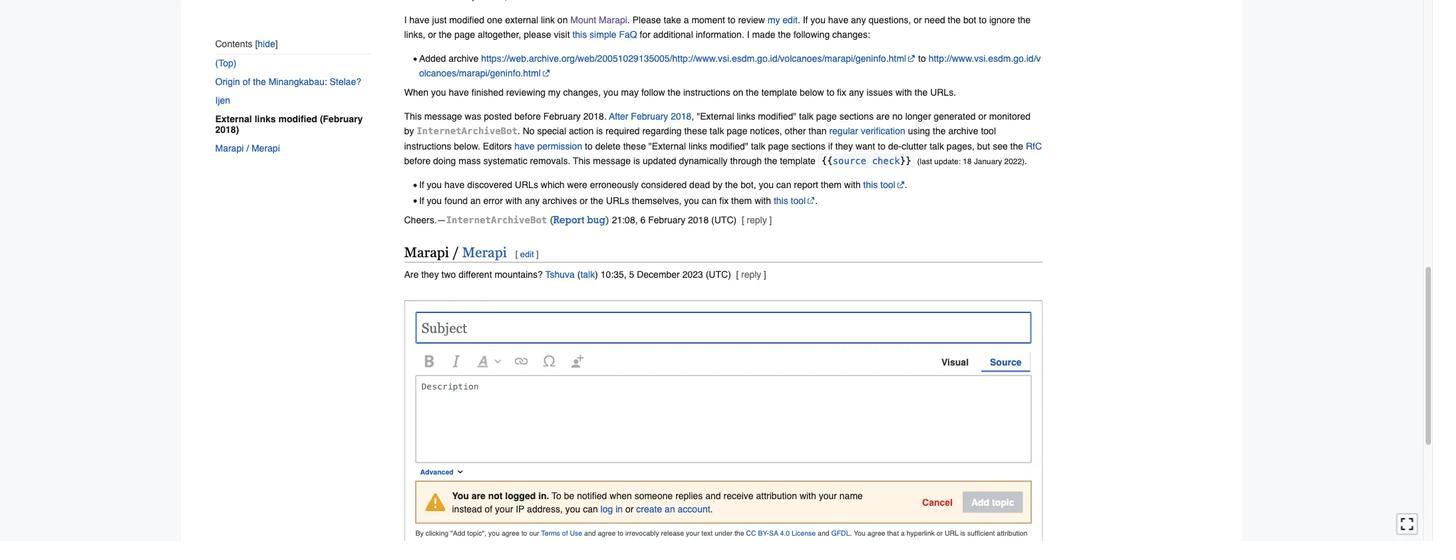 Task type: describe. For each thing, give the bounding box(es) containing it.
terms of use link
[[541, 530, 582, 538]]

1 horizontal spatial can
[[702, 195, 717, 206]]

0 horizontal spatial and
[[584, 530, 596, 538]]

1 vertical spatial reply
[[741, 269, 761, 280]]

to left the de-
[[878, 141, 886, 152]]

0 vertical spatial fix
[[837, 87, 846, 98]]

regarding
[[642, 126, 682, 137]]

( inside cheers.— internetarchivebot ( report bug ) 21:08, 6 february 2018 (utc) [ reply ]
[[550, 217, 553, 226]]

information.
[[696, 29, 744, 40]]

1 horizontal spatial marapi
[[404, 244, 449, 260]]

cc
[[746, 530, 756, 538]]

generated
[[934, 111, 976, 122]]

report
[[553, 217, 584, 226]]

no
[[523, 126, 535, 137]]

21:08,
[[612, 215, 638, 225]]

0 horizontal spatial merapi
[[251, 143, 280, 154]]

cheers.— internetarchivebot ( report bug ) 21:08, 6 february 2018 (utc) [ reply ]
[[404, 215, 772, 226]]

need
[[924, 15, 945, 25]]

instead
[[452, 504, 482, 514]]

0 vertical spatial edit
[[783, 15, 798, 25]]

. up text
[[710, 504, 713, 514]]

tshuva link
[[545, 269, 575, 280]]

0 horizontal spatial your
[[495, 504, 513, 514]]

finished
[[471, 87, 504, 98]]

tshuva
[[545, 269, 575, 280]]

simple
[[590, 29, 616, 40]]

) inside cheers.— internetarchivebot ( report bug ) 21:08, 6 february 2018 (utc) [ reply ]
[[605, 217, 609, 226]]

but
[[977, 141, 990, 152]]

archives
[[542, 195, 577, 206]]

creative
[[447, 541, 473, 542]]

after february 2018 link
[[609, 111, 692, 122]]

template inside have permission to delete these "external links modified" talk page sections if they want to de-clutter talk pages, but see the rfc before doing mass systematic removals. this message is updated dynamically through the template {{ source check }} (last update: 18 january 2022) .
[[780, 155, 816, 166]]

1 horizontal spatial tool
[[880, 180, 895, 190]]

1 horizontal spatial my
[[768, 15, 780, 25]]

1 vertical spatial an
[[665, 504, 675, 514]]

0 horizontal spatial a
[[684, 15, 689, 25]]

notified
[[577, 490, 607, 501]]

log
[[600, 504, 613, 514]]

(utc) inside cheers.— internetarchivebot ( report bug ) 21:08, 6 february 2018 (utc) [ reply ]
[[711, 215, 737, 225]]

to up license. on the left of the page
[[521, 530, 527, 538]]

using
[[908, 126, 930, 137]]

de-
[[888, 141, 902, 152]]

] inside cheers.— internetarchivebot ( report bug ) 21:08, 6 february 2018 (utc) [ reply ]
[[769, 215, 772, 225]]

special
[[537, 126, 566, 137]]

or down were
[[580, 195, 588, 206]]

fullscreen image
[[1400, 518, 1414, 531]]

"external inside , "external links modified" talk page sections are no longer generated or monitored by
[[697, 111, 734, 122]]

these inside have permission to delete these "external links modified" talk page sections if they want to de-clutter talk pages, but see the rfc before doing mass systematic removals. this message is updated dynamically through the template {{ source check }} (last update: 18 january 2022) .
[[623, 141, 646, 152]]

regular verification link
[[829, 126, 905, 137]]

with inside to be notified when someone replies and receive attribution with your name instead of your ip address, you can
[[800, 490, 816, 501]]

removals.
[[530, 155, 570, 166]]

1 vertical spatial this
[[863, 180, 878, 190]]

4.0
[[780, 530, 790, 538]]

name
[[839, 490, 863, 501]]

the left 'bot'
[[948, 15, 961, 25]]

posted
[[484, 111, 512, 122]]

february for message
[[631, 111, 668, 122]]

0 vertical spatial can
[[776, 180, 791, 190]]

0 horizontal spatial i
[[404, 15, 407, 25]]

by-
[[758, 530, 769, 538]]

with right error
[[506, 195, 522, 206]]

0 vertical spatial internetarchivebot
[[417, 126, 518, 137]]

the right follow at the top
[[668, 87, 681, 98]]

discovered
[[467, 180, 512, 190]]

to down action
[[585, 141, 593, 152]]

mass
[[459, 155, 481, 166]]

my edit link
[[768, 15, 798, 25]]

1 horizontal spatial urls
[[606, 195, 629, 206]]

page inside , "external links modified" talk page sections are no longer generated or monitored by
[[816, 111, 837, 122]]

0 vertical spatial reply button
[[747, 215, 767, 225]]

. inside . you agree that a hyperlink or url is sufficient attribution under the creative commons license.
[[850, 530, 852, 538]]

the down the my edit link
[[778, 29, 791, 40]]

text
[[701, 530, 713, 538]]

of inside to be notified when someone replies and receive attribution with your name instead of your ip address, you can
[[485, 504, 492, 514]]

2018 for internetarchivebot
[[688, 215, 709, 225]]

, "external links modified" talk page sections are no longer generated or monitored by
[[404, 111, 1031, 137]]

18
[[963, 157, 972, 166]]

reply inside cheers.— internetarchivebot ( report bug ) 21:08, 6 february 2018 (utc) [ reply ]
[[747, 215, 767, 225]]

0 horizontal spatial my
[[548, 87, 561, 98]]

that
[[887, 530, 899, 538]]

1 vertical spatial any
[[849, 87, 864, 98]]

with down source
[[844, 180, 861, 190]]

2 horizontal spatial of
[[562, 530, 568, 538]]

to be notified when someone replies and receive attribution with your name instead of your ip address, you can
[[452, 490, 863, 514]]

1 vertical spatial [
[[515, 249, 518, 259]]

mount
[[570, 15, 596, 25]]

the down the just
[[439, 29, 452, 40]]

bold ⌘b image
[[423, 347, 436, 375]]

considered
[[641, 180, 687, 190]]

1 horizontal spatial marapi / merapi
[[404, 244, 507, 260]]

rfc
[[1026, 141, 1042, 152]]

the right origin
[[253, 76, 266, 87]]

any inside . if you have any questions, or need the bot to ignore the links, or the page altogether, please visit
[[851, 15, 866, 25]]

2 horizontal spatial marapi
[[599, 15, 627, 25]]

talk left 10:35,
[[580, 269, 595, 280]]

1 vertical spatial are
[[472, 490, 486, 501]]

you right when
[[431, 87, 446, 98]]

mention a user image
[[570, 347, 584, 375]]

gfdl link
[[831, 530, 850, 538]]

hide button
[[255, 38, 278, 49]]

2 horizontal spatial and
[[818, 530, 829, 538]]

update:
[[934, 157, 961, 166]]

add topic
[[971, 497, 1014, 508]]

advanced button
[[415, 463, 469, 481]]

altogether,
[[478, 29, 521, 40]]

report
[[794, 180, 818, 190]]

you left may
[[603, 87, 619, 98]]

. up faq
[[627, 15, 630, 25]]

with right issues on the top right of page
[[895, 87, 912, 98]]

6
[[640, 215, 645, 225]]

0 horizontal spatial marapi
[[215, 143, 244, 154]]

this message was posted before february 2018. after february 2018
[[404, 111, 692, 122]]

1 vertical spatial edit
[[520, 249, 534, 259]]

visit
[[554, 29, 570, 40]]

talk inside , "external links modified" talk page sections are no longer generated or monitored by
[[799, 111, 814, 122]]

dynamically
[[679, 155, 728, 166]]

added
[[419, 53, 446, 64]]

you down doing in the left of the page
[[427, 180, 442, 190]]

archive inside using the archive tool instructions below. editors
[[948, 126, 978, 137]]

talk up update:
[[930, 141, 944, 152]]

0 horizontal spatial this
[[572, 29, 587, 40]]

other
[[785, 126, 806, 137]]

2 vertical spatial any
[[525, 195, 540, 206]]

0 vertical spatial you
[[452, 490, 469, 501]]

are
[[404, 269, 419, 280]]

required
[[606, 126, 640, 137]]

1 vertical spatial merapi
[[462, 244, 507, 260]]

link
[[541, 15, 555, 25]]

2 vertical spatial ]
[[764, 269, 766, 280]]

. down report
[[815, 195, 818, 206]]

attribution inside to be notified when someone replies and receive attribution with your name instead of your ip address, you can
[[756, 490, 797, 501]]

longer
[[905, 111, 931, 122]]

have up was
[[449, 87, 469, 98]]

you right bot,
[[759, 180, 774, 190]]

1 vertical spatial fix
[[719, 195, 729, 206]]

were
[[567, 180, 587, 190]]

by clicking "add topic", you agree to our terms of use and agree to irrevocably release your text under the cc by-sa 4.0 license and gfdl
[[415, 530, 850, 538]]

you down dead
[[684, 195, 699, 206]]

log in link
[[600, 504, 623, 514]]

have up links,
[[409, 15, 430, 25]]

1 vertical spatial (utc)
[[706, 269, 731, 280]]

2 vertical spatial your
[[686, 530, 699, 538]]

0 vertical spatial instructions
[[683, 87, 730, 98]]

stelae?
[[330, 76, 361, 87]]

than
[[808, 126, 827, 137]]

1 horizontal spatial before
[[514, 111, 541, 122]]

1 horizontal spatial modified
[[449, 15, 484, 25]]

1 vertical spatial on
[[733, 87, 743, 98]]

you up "cheers.—" on the top
[[427, 195, 442, 206]]

edit link
[[520, 249, 534, 259]]

the right through
[[764, 155, 777, 166]]

below.
[[454, 141, 480, 152]]

with down bot,
[[755, 195, 771, 206]]

1 horizontal spatial them
[[821, 180, 842, 190]]

verification
[[861, 126, 905, 137]]

tool inside using the archive tool instructions below. editors
[[981, 126, 996, 137]]

. if you have any questions, or need the bot to ignore the links, or the page altogether, please visit
[[404, 15, 1031, 40]]

the left cc
[[734, 530, 744, 538]]

you inside to be notified when someone replies and receive attribution with your name instead of your ip address, you can
[[565, 504, 580, 514]]

0 vertical spatial under
[[715, 530, 732, 538]]

if inside . if you have any questions, or need the bot to ignore the links, or the page altogether, please visit
[[803, 15, 808, 25]]

account
[[678, 504, 710, 514]]

doing
[[433, 155, 456, 166]]

"external inside have permission to delete these "external links modified" talk page sections if they want to de-clutter talk pages, but see the rfc before doing mass systematic removals. this message is updated dynamically through the template {{ source check }} (last update: 18 january 2022) .
[[649, 141, 686, 152]]

2 vertical spatial [
[[736, 269, 739, 280]]

after
[[609, 111, 628, 122]]

1 vertical spatial (
[[577, 269, 580, 280]]

changes:
[[832, 29, 870, 40]]

external links modified (february 2018) link
[[215, 110, 380, 139]]

the down http://www.vsi.esdm.go.id/v olcanoes/marapi/geninfo.html
[[746, 87, 759, 98]]

0 horizontal spatial of
[[243, 76, 250, 87]]

the left bot,
[[725, 180, 738, 190]]

ijen link
[[215, 91, 371, 110]]

0 vertical spatial template
[[761, 87, 797, 98]]

february for internetarchivebot
[[648, 215, 685, 225]]

gfdl
[[831, 530, 850, 538]]

have inside . if you have any questions, or need the bot to ignore the links, or the page altogether, please visit
[[828, 15, 848, 25]]

just
[[432, 15, 447, 25]]

are they two different mountains? tshuva ( talk ) 10:35, 5 december 2023 (utc) [ reply ]
[[404, 269, 766, 280]]

or right "in"
[[625, 504, 634, 514]]

source check link
[[833, 155, 900, 166]]

for
[[640, 29, 651, 40]]

mount marapi link
[[570, 15, 627, 25]]

or left need
[[914, 15, 922, 25]]

made
[[752, 29, 775, 40]]

sections inside , "external links modified" talk page sections are no longer generated or monitored by
[[839, 111, 874, 122]]

. inside have permission to delete these "external links modified" talk page sections if they want to de-clutter talk pages, but see the rfc before doing mass systematic removals. this message is updated dynamically through the template {{ source check }} (last update: 18 january 2022) .
[[1025, 155, 1027, 166]]

mountains?
[[495, 269, 543, 280]]

links inside external links modified (february 2018)
[[255, 114, 276, 124]]

add
[[971, 497, 989, 508]]

page inside . if you have any questions, or need the bot to ignore the links, or the page altogether, please visit
[[454, 29, 475, 40]]

. inside internetarchivebot . no special action is required regarding these talk page notices, other than regular verification
[[518, 126, 520, 137]]

i have just modified one external link on mount marapi . please take a moment to review my edit
[[404, 15, 798, 25]]

before inside have permission to delete these "external links modified" talk page sections if they want to de-clutter talk pages, but see the rfc before doing mass systematic removals. this message is updated dynamically through the template {{ source check }} (last update: 18 january 2022) .
[[404, 155, 431, 166]]

. inside . if you have any questions, or need the bot to ignore the links, or the page altogether, please visit
[[798, 15, 800, 25]]

0 horizontal spatial an
[[470, 195, 481, 206]]

to down need
[[916, 53, 929, 64]]

1 vertical spatial by
[[713, 180, 722, 190]]

0 vertical spatial your
[[819, 490, 837, 501]]

1 vertical spatial them
[[731, 195, 752, 206]]

attribution inside . you agree that a hyperlink or url is sufficient attribution under the creative commons license.
[[997, 530, 1027, 538]]

address,
[[527, 504, 563, 514]]

the up bug
[[590, 195, 603, 206]]

sections inside have permission to delete these "external links modified" talk page sections if they want to de-clutter talk pages, but see the rfc before doing mass systematic removals. this message is updated dynamically through the template {{ source check }} (last update: 18 january 2022) .
[[791, 141, 825, 152]]

special character image
[[543, 347, 556, 375]]

monitored
[[989, 111, 1031, 122]]



Task type: vqa. For each thing, say whether or not it's contained in the screenshot.
2018 in the the Cheers.— InternetArchiveBot ( Report bug ) 21:08, 6 February 2018 (UTC) [ reply ]
yes



Task type: locate. For each thing, give the bounding box(es) containing it.
0 vertical spatial on
[[557, 15, 568, 25]]

0 vertical spatial modified"
[[758, 111, 796, 122]]

added archive https://web.archive.org/web/20051029135005/http://www.vsi.esdm.go.id/volcanoes/marapi/geninfo.html
[[419, 53, 906, 64]]

cancel
[[922, 497, 953, 508]]

2018 down when you have finished reviewing my changes, you may follow the instructions on the template below to fix any issues with the urls.
[[671, 111, 692, 122]]

if
[[828, 141, 833, 152]]

0 horizontal spatial can
[[583, 504, 598, 514]]

origin
[[215, 76, 240, 87]]

2018 for message
[[671, 111, 692, 122]]

0 vertical spatial marapi / merapi
[[215, 143, 280, 154]]

0 horizontal spatial them
[[731, 195, 752, 206]]

1 vertical spatial "external
[[649, 141, 686, 152]]

before
[[514, 111, 541, 122], [404, 155, 431, 166]]

and up account
[[705, 490, 721, 501]]

0 vertical spatial before
[[514, 111, 541, 122]]

internetarchivebot down error
[[446, 215, 547, 226]]

0 vertical spatial (
[[550, 217, 553, 226]]

page up than
[[816, 111, 837, 122]]

0 vertical spatial these
[[684, 126, 707, 137]]

the right ignore
[[1018, 15, 1031, 25]]

two
[[441, 269, 456, 280]]

0 horizontal spatial before
[[404, 155, 431, 166]]

. down }}
[[905, 180, 907, 190]]

2 agree from the left
[[598, 530, 616, 538]]

1 horizontal spatial /
[[452, 244, 459, 260]]

the inside using the archive tool instructions below. editors
[[933, 126, 946, 137]]

to right below
[[827, 87, 834, 98]]

by inside , "external links modified" talk page sections are no longer generated or monitored by
[[404, 126, 414, 137]]

1 horizontal spatial edit
[[783, 15, 798, 25]]

5
[[629, 269, 634, 280]]

1 vertical spatial template
[[780, 155, 816, 166]]

any up changes:
[[851, 15, 866, 25]]

2 horizontal spatial tool
[[981, 126, 996, 137]]

an right create
[[665, 504, 675, 514]]

0 horizontal spatial you
[[452, 490, 469, 501]]

0 vertical spatial (utc)
[[711, 215, 737, 225]]

before up no
[[514, 111, 541, 122]]

https://web.archive.org/web/20051029135005/http://www.vsi.esdm.go.id/volcanoes/marapi/geninfo.html
[[481, 53, 906, 64]]

a inside . you agree that a hyperlink or url is sufficient attribution under the creative commons license.
[[901, 530, 905, 538]]

on up visit
[[557, 15, 568, 25]]

can
[[776, 180, 791, 190], [702, 195, 717, 206], [583, 504, 598, 514]]

under down by
[[415, 541, 433, 542]]

you up instead
[[452, 490, 469, 501]]

1 horizontal spatial this
[[573, 155, 590, 166]]

talk up other
[[799, 111, 814, 122]]

february down themselves,
[[648, 215, 685, 225]]

2022)
[[1004, 157, 1025, 166]]

http://www.vsi.esdm.go.id/v olcanoes/marapi/geninfo.html
[[419, 53, 1041, 79]]

1 horizontal spatial modified"
[[758, 111, 796, 122]]

my
[[768, 15, 780, 25], [548, 87, 561, 98]]

modified" inside have permission to delete these "external links modified" talk page sections if they want to de-clutter talk pages, but see the rfc before doing mass systematic removals. this message is updated dynamically through the template {{ source check }} (last update: 18 january 2022) .
[[710, 141, 748, 152]]

1 agree from the left
[[502, 530, 519, 538]]

1 vertical spatial sections
[[791, 141, 825, 152]]

an left error
[[470, 195, 481, 206]]

you down be
[[565, 504, 580, 514]]

origin of the minangkabau: stelae?
[[215, 76, 361, 87]]

your left text
[[686, 530, 699, 538]]

0 horizontal spatial this
[[404, 111, 422, 122]]

page up have permission to delete these "external links modified" talk page sections if they want to de-clutter talk pages, but see the rfc before doing mass systematic removals. this message is updated dynamically through the template {{ source check }} (last update: 18 january 2022) .
[[727, 126, 747, 137]]

agree left that
[[867, 530, 885, 538]]

0 horizontal spatial these
[[623, 141, 646, 152]]

is inside have permission to delete these "external links modified" talk page sections if they want to de-clutter talk pages, but see the rfc before doing mass systematic removals. this message is updated dynamically through the template {{ source check }} (last update: 18 january 2022) .
[[633, 155, 640, 166]]

this inside have permission to delete these "external links modified" talk page sections if they want to de-clutter talk pages, but see the rfc before doing mass systematic removals. this message is updated dynamically through the template {{ source check }} (last update: 18 january 2022) .
[[573, 155, 590, 166]]

template up report
[[780, 155, 816, 166]]

these down required
[[623, 141, 646, 152]]

modified down ijen link at the top left of the page
[[278, 114, 317, 124]]

2023
[[682, 269, 703, 280]]

talk
[[799, 111, 814, 122], [710, 126, 724, 137], [751, 141, 765, 152], [930, 141, 944, 152], [580, 269, 595, 280]]

1 horizontal spatial instructions
[[683, 87, 730, 98]]

reply button right 2023
[[741, 269, 761, 280]]

any left archives
[[525, 195, 540, 206]]

irrevocably
[[625, 530, 659, 538]]

is inside . you agree that a hyperlink or url is sufficient attribution under the creative commons license.
[[960, 530, 965, 538]]

0 vertical spatial is
[[596, 126, 603, 137]]

"external right ,
[[697, 111, 734, 122]]

are left no on the top right of page
[[876, 111, 890, 122]]

1 horizontal spatial this
[[774, 195, 788, 206]]

2 vertical spatial can
[[583, 504, 598, 514]]

the left urls.
[[915, 87, 928, 98]]

3 agree from the left
[[867, 530, 885, 538]]

topic",
[[467, 530, 486, 538]]

agree inside . you agree that a hyperlink or url is sufficient attribution under the creative commons license.
[[867, 530, 885, 538]]

have up found
[[444, 180, 465, 190]]

can down notified
[[583, 504, 598, 514]]

links inside have permission to delete these "external links modified" talk page sections if they want to de-clutter talk pages, but see the rfc before doing mass systematic removals. this message is updated dynamically through the template {{ source check }} (last update: 18 january 2022) .
[[689, 141, 707, 152]]

page inside have permission to delete these "external links modified" talk page sections if they want to de-clutter talk pages, but see the rfc before doing mass systematic removals. this message is updated dynamically through the template {{ source check }} (last update: 18 january 2022) .
[[768, 141, 789, 152]]

1 horizontal spatial is
[[633, 155, 640, 166]]

are inside , "external links modified" talk page sections are no longer generated or monitored by
[[876, 111, 890, 122]]

or down the just
[[428, 29, 436, 40]]

the down clicking
[[435, 541, 445, 542]]

tool up but
[[981, 126, 996, 137]]

2018
[[671, 111, 692, 122], [688, 215, 709, 225]]

italic ⌘i image
[[449, 347, 463, 375]]

0 vertical spatial reply
[[747, 215, 767, 225]]

december
[[637, 269, 680, 280]]

sections down than
[[791, 141, 825, 152]]

0 vertical spatial attribution
[[756, 490, 797, 501]]

faq
[[619, 29, 637, 40]]

0 vertical spatial by
[[404, 126, 414, 137]]

0 vertical spatial urls
[[515, 180, 538, 190]]

0 horizontal spatial attribution
[[756, 490, 797, 501]]

be
[[564, 490, 574, 501]]

marapi / merapi down 2018)
[[215, 143, 280, 154]]

cheers.—
[[404, 215, 446, 225]]

instructions
[[683, 87, 730, 98], [404, 141, 451, 152]]

1 horizontal spatial this tool link
[[863, 180, 905, 190]]

the
[[948, 15, 961, 25], [1018, 15, 1031, 25], [439, 29, 452, 40], [778, 29, 791, 40], [253, 76, 266, 87], [668, 87, 681, 98], [746, 87, 759, 98], [915, 87, 928, 98], [933, 126, 946, 137], [1010, 141, 1023, 152], [764, 155, 777, 166], [725, 180, 738, 190], [590, 195, 603, 206], [734, 530, 744, 538], [435, 541, 445, 542]]

in
[[616, 504, 623, 514]]

attribution
[[756, 490, 797, 501], [997, 530, 1027, 538]]

have down no
[[514, 141, 535, 152]]

may
[[621, 87, 639, 98]]

1 vertical spatial internetarchivebot
[[446, 215, 547, 226]]

1 horizontal spatial attribution
[[997, 530, 1027, 538]]

marapi / merapi up two
[[404, 244, 507, 260]]

1 vertical spatial reply button
[[741, 269, 761, 280]]

[
[[742, 215, 744, 225], [515, 249, 518, 259], [736, 269, 739, 280]]

(last
[[917, 157, 932, 166]]

minangkabau:
[[269, 76, 327, 87]]

terms
[[541, 530, 560, 538]]

1 vertical spatial before
[[404, 155, 431, 166]]

of
[[243, 76, 250, 87], [485, 504, 492, 514], [562, 530, 568, 538]]

and inside to be notified when someone replies and receive attribution with your name instead of your ip address, you can
[[705, 490, 721, 501]]

2 horizontal spatial ]
[[769, 215, 772, 225]]

to right 'bot'
[[979, 15, 987, 25]]

modified
[[449, 15, 484, 25], [278, 114, 317, 124]]

]
[[769, 215, 772, 225], [536, 249, 539, 259], [764, 269, 766, 280]]

to left irrevocably
[[618, 530, 623, 538]]

your
[[819, 490, 837, 501], [495, 504, 513, 514], [686, 530, 699, 538]]

1 horizontal spatial you
[[854, 530, 865, 538]]

or inside , "external links modified" talk page sections are no longer generated or monitored by
[[978, 111, 987, 122]]

marapi down 2018)
[[215, 143, 244, 154]]

1 vertical spatial i
[[747, 29, 749, 40]]

have permission link
[[514, 141, 582, 152]]

0 horizontal spatial fix
[[719, 195, 729, 206]]

reply down bot,
[[747, 215, 767, 225]]

the inside . you agree that a hyperlink or url is sufficient attribution under the creative commons license.
[[435, 541, 445, 542]]

if for if you have discovered urls which were erroneously considered dead by the bot, you can report them with
[[419, 180, 424, 190]]

commons
[[475, 541, 507, 542]]

on down http://www.vsi.esdm.go.id/v olcanoes/marapi/geninfo.html
[[733, 87, 743, 98]]

links inside , "external links modified" talk page sections are no longer generated or monitored by
[[737, 111, 755, 122]]

any
[[851, 15, 866, 25], [849, 87, 864, 98], [525, 195, 540, 206]]

modified" inside , "external links modified" talk page sections are no longer generated or monitored by
[[758, 111, 796, 122]]

1 vertical spatial message
[[593, 155, 631, 166]]

1 horizontal spatial and
[[705, 490, 721, 501]]

1 vertical spatial my
[[548, 87, 561, 98]]

marapi up this simple faq link
[[599, 15, 627, 25]]

moment
[[692, 15, 725, 25]]

0 vertical spatial sections
[[839, 111, 874, 122]]

urls left which
[[515, 180, 538, 190]]

is left updated
[[633, 155, 640, 166]]

1 horizontal spatial by
[[713, 180, 722, 190]]

logged
[[505, 490, 536, 501]]

to up this simple faq for additional information. i made the following changes:
[[728, 15, 736, 25]]

can inside to be notified when someone replies and receive attribution with your name instead of your ip address, you can
[[583, 504, 598, 514]]

1 vertical spatial )
[[595, 269, 598, 280]]

0 vertical spatial are
[[876, 111, 890, 122]]

Description text field
[[416, 376, 1031, 463]]

marapi / merapi
[[215, 143, 280, 154], [404, 244, 507, 260]]

merapi link
[[462, 244, 507, 260]]

0 vertical spatial "external
[[697, 111, 734, 122]]

0 horizontal spatial are
[[472, 490, 486, 501]]

to inside . if you have any questions, or need the bot to ignore the links, or the page altogether, please visit
[[979, 15, 987, 25]]

edit up following
[[783, 15, 798, 25]]

this tool link for this
[[863, 180, 905, 190]]

clutter
[[902, 141, 927, 152]]

1 vertical spatial /
[[452, 244, 459, 260]]

by right dead
[[713, 180, 722, 190]]

through
[[730, 155, 762, 166]]

[ inside cheers.— internetarchivebot ( report bug ) 21:08, 6 february 2018 (utc) [ reply ]
[[742, 215, 744, 225]]

you up commons
[[488, 530, 500, 538]]

2 horizontal spatial can
[[776, 180, 791, 190]]

tool down the check
[[880, 180, 895, 190]]

the up 2022)
[[1010, 141, 1023, 152]]

(top) link
[[215, 54, 371, 72]]

this simple faq link
[[572, 29, 637, 40]]

page inside internetarchivebot . no special action is required regarding these talk page notices, other than regular verification
[[727, 126, 747, 137]]

) left 10:35,
[[595, 269, 598, 280]]

merapi up different
[[462, 244, 507, 260]]

1 vertical spatial under
[[415, 541, 433, 542]]

2 horizontal spatial your
[[819, 490, 837, 501]]

1 horizontal spatial i
[[747, 29, 749, 40]]

or inside . you agree that a hyperlink or url is sufficient attribution under the creative commons license.
[[937, 530, 943, 538]]

talk link
[[580, 269, 595, 280]]

these
[[684, 126, 707, 137], [623, 141, 646, 152]]

this tool link for tool
[[774, 195, 815, 206]]

link ⌘k image
[[515, 347, 528, 375]]

a right the take
[[684, 15, 689, 25]]

1 vertical spatial this
[[573, 155, 590, 166]]

cc by-sa 4.0 license link
[[746, 530, 816, 538]]

is down '2018.'
[[596, 126, 603, 137]]

attribution up the sa
[[756, 490, 797, 501]]

fix down dynamically
[[719, 195, 729, 206]]

olcanoes/marapi/geninfo.html
[[419, 68, 541, 79]]

0 vertical spatial message
[[424, 111, 462, 122]]

my up made
[[768, 15, 780, 25]]

these inside internetarchivebot . no special action is required regarding these talk page notices, other than regular verification
[[684, 126, 707, 137]]

if
[[803, 15, 808, 25], [419, 180, 424, 190], [419, 195, 424, 206]]

0 horizontal spatial under
[[415, 541, 433, 542]]

ip
[[516, 504, 524, 514]]

1 horizontal spatial "external
[[697, 111, 734, 122]]

links
[[737, 111, 755, 122], [255, 114, 276, 124], [689, 141, 707, 152]]

2 vertical spatial is
[[960, 530, 965, 538]]

have inside have permission to delete these "external links modified" talk page sections if they want to de-clutter talk pages, but see the rfc before doing mass systematic removals. this message is updated dynamically through the template {{ source check }} (last update: 18 january 2022) .
[[514, 141, 535, 152]]

contents
[[215, 38, 253, 49]]

and left gfdl link
[[818, 530, 829, 538]]

pages,
[[947, 141, 975, 152]]

this up were
[[573, 155, 590, 166]]

source tab
[[981, 351, 1030, 373]]

2 vertical spatial tool
[[791, 195, 806, 206]]

0 vertical spatial ]
[[769, 215, 772, 225]]

clicking
[[426, 530, 448, 538]]

under
[[715, 530, 732, 538], [415, 541, 433, 542]]

1 horizontal spatial sections
[[839, 111, 874, 122]]

0 horizontal spatial archive
[[449, 53, 479, 64]]

message inside have permission to delete these "external links modified" talk page sections if they want to de-clutter talk pages, but see the rfc before doing mass systematic removals. this message is updated dynamically through the template {{ source check }} (last update: 18 january 2022) .
[[593, 155, 631, 166]]

1 vertical spatial they
[[421, 269, 439, 280]]

with
[[895, 87, 912, 98], [844, 180, 861, 190], [506, 195, 522, 206], [755, 195, 771, 206], [800, 490, 816, 501]]

instructions up ,
[[683, 87, 730, 98]]

before left doing in the left of the page
[[404, 155, 431, 166]]

they right "if"
[[835, 141, 853, 152]]

you inside . you agree that a hyperlink or url is sufficient attribution under the creative commons license.
[[854, 530, 865, 538]]

are left not
[[472, 490, 486, 501]]

check
[[872, 155, 900, 166]]

following
[[793, 29, 830, 40]]

. up following
[[798, 15, 800, 25]]

0 horizontal spatial ]
[[536, 249, 539, 259]]

switch editor tab list
[[933, 347, 1032, 375]]

marapi up are
[[404, 244, 449, 260]]

(top)
[[215, 58, 236, 68]]

url
[[945, 530, 959, 538]]

cancel button
[[917, 492, 957, 513]]

report bug link
[[553, 217, 605, 226]]

is inside internetarchivebot . no special action is required regarding these talk page notices, other than regular verification
[[596, 126, 603, 137]]

external
[[215, 114, 252, 124]]

i down review
[[747, 29, 749, 40]]

Subject text field
[[415, 312, 1032, 344]]

1 horizontal spatial (
[[577, 269, 580, 280]]

one
[[487, 15, 503, 25]]

have permission to delete these "external links modified" talk page sections if they want to de-clutter talk pages, but see the rfc before doing mass systematic removals. this message is updated dynamically through the template {{ source check }} (last update: 18 january 2022) .
[[404, 141, 1042, 166]]

source
[[990, 357, 1022, 367]]

take
[[664, 15, 681, 25]]

talk inside internetarchivebot . no special action is required regarding these talk page notices, other than regular verification
[[710, 126, 724, 137]]

0 horizontal spatial urls
[[515, 180, 538, 190]]

1 vertical spatial attribution
[[997, 530, 1027, 538]]

topic
[[992, 497, 1014, 508]]

. down rfc
[[1025, 155, 1027, 166]]

(utc) down dynamically
[[711, 215, 737, 225]]

february inside cheers.— internetarchivebot ( report bug ) 21:08, 6 february 2018 (utc) [ reply ]
[[648, 215, 685, 225]]

1 vertical spatial this tool link
[[774, 195, 815, 206]]

them down bot,
[[731, 195, 752, 206]]

when you have finished reviewing my changes, you may follow the instructions on the template below to fix any issues with the urls.
[[404, 87, 956, 98]]

and right use in the left bottom of the page
[[584, 530, 596, 538]]

you inside . if you have any questions, or need the bot to ignore the links, or the page altogether, please visit
[[811, 15, 826, 25]]

2018 inside cheers.— internetarchivebot ( report bug ) 21:08, 6 february 2018 (utc) [ reply ]
[[688, 215, 709, 225]]

1 vertical spatial archive
[[948, 126, 978, 137]]

1 vertical spatial urls
[[606, 195, 629, 206]]

0 vertical spatial /
[[246, 143, 249, 154]]

internetarchivebot up below.
[[417, 126, 518, 137]]

1 vertical spatial can
[[702, 195, 717, 206]]

found
[[444, 195, 468, 206]]

1 vertical spatial you
[[854, 530, 865, 538]]

please
[[632, 15, 661, 25]]

0 vertical spatial 2018
[[671, 111, 692, 122]]

to
[[552, 490, 561, 501]]

{{
[[821, 155, 833, 166]]

2 horizontal spatial agree
[[867, 530, 885, 538]]

they inside have permission to delete these "external links modified" talk page sections if they want to de-clutter talk pages, but see the rfc before doing mass systematic removals. this message is updated dynamically through the template {{ source check }} (last update: 18 january 2022) .
[[835, 141, 853, 152]]

external
[[505, 15, 538, 25]]

talk down notices,
[[751, 141, 765, 152]]

my up this message was posted before february 2018. after february 2018
[[548, 87, 561, 98]]

2 horizontal spatial is
[[960, 530, 965, 538]]

1 vertical spatial modified
[[278, 114, 317, 124]]

visual
[[941, 357, 969, 367]]

february up internetarchivebot . no special action is required regarding these talk page notices, other than regular verification
[[631, 111, 668, 122]]

/ up two
[[452, 244, 459, 260]]

}}
[[900, 155, 911, 166]]

1 horizontal spatial message
[[593, 155, 631, 166]]

create
[[636, 504, 662, 514]]

edit up the mountains?
[[520, 249, 534, 259]]

your down you are not logged in.
[[495, 504, 513, 514]]

them down '{{'
[[821, 180, 842, 190]]

using the archive tool instructions below. editors
[[404, 126, 996, 152]]

under inside . you agree that a hyperlink or url is sufficient attribution under the creative commons license.
[[415, 541, 433, 542]]

of right origin
[[243, 76, 250, 87]]

modified" up notices,
[[758, 111, 796, 122]]

2 vertical spatial of
[[562, 530, 568, 538]]

is right url
[[960, 530, 965, 538]]

no
[[892, 111, 903, 122]]

below
[[800, 87, 824, 98]]

0 horizontal spatial modified"
[[710, 141, 748, 152]]

february up special
[[543, 111, 581, 122]]

0 horizontal spatial agree
[[502, 530, 519, 538]]

1 vertical spatial modified"
[[710, 141, 748, 152]]

reply right 2023
[[741, 269, 761, 280]]

erroneously
[[590, 180, 639, 190]]

internetarchivebot inside cheers.— internetarchivebot ( report bug ) 21:08, 6 february 2018 (utc) [ reply ]
[[446, 215, 547, 226]]

this tool link down report
[[774, 195, 815, 206]]

instructions inside using the archive tool instructions below. editors
[[404, 141, 451, 152]]

"external
[[697, 111, 734, 122], [649, 141, 686, 152]]

if for if you found an error with any archives or the urls themselves, you can fix them with
[[419, 195, 424, 206]]

modified inside external links modified (february 2018)
[[278, 114, 317, 124]]

origin of the minangkabau: stelae? link
[[215, 72, 371, 91]]

0 horizontal spatial sections
[[791, 141, 825, 152]]

page down notices,
[[768, 141, 789, 152]]



